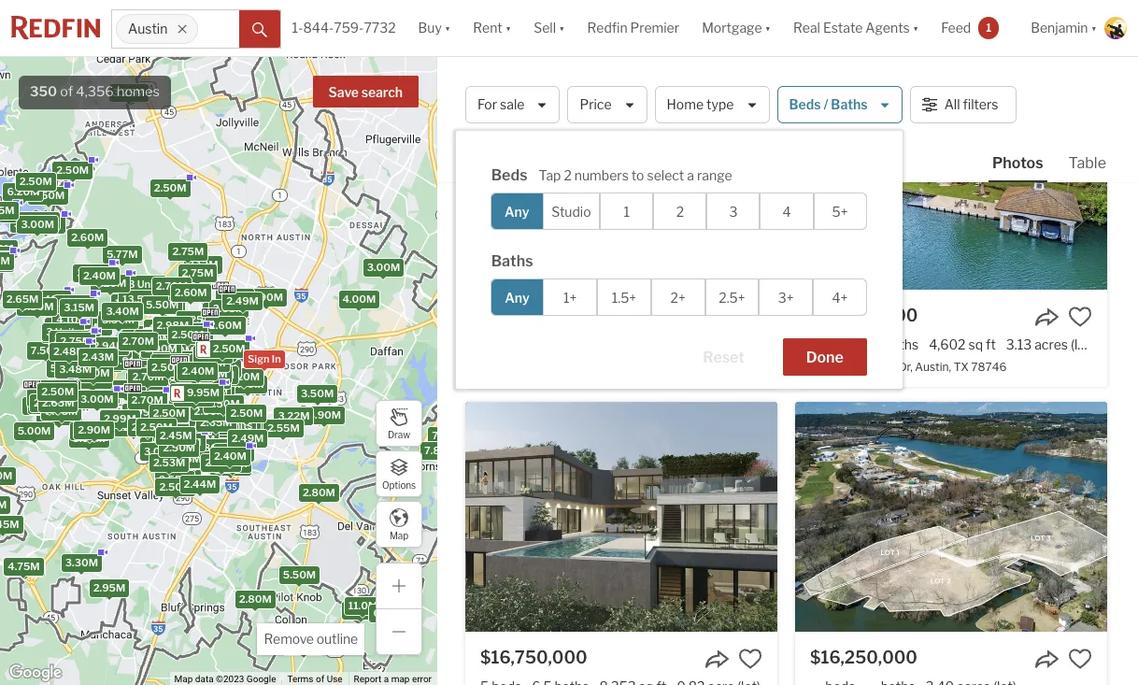 Task type: vqa. For each thing, say whether or not it's contained in the screenshot.
the 350
yes



Task type: locate. For each thing, give the bounding box(es) containing it.
None search field
[[198, 10, 239, 48]]

data
[[195, 674, 214, 684]]

2.65m left 3.85m
[[6, 292, 39, 305]]

1 vertical spatial 1
[[624, 203, 630, 219]]

78746
[[972, 360, 1007, 374]]

0 horizontal spatial 1
[[624, 203, 630, 219]]

favorite button image
[[1068, 305, 1093, 329], [739, 647, 763, 671], [1068, 647, 1093, 671]]

▾ for benjamin ▾
[[1091, 20, 1097, 36]]

all filters button
[[910, 86, 1017, 123]]

1 horizontal spatial 5.50m
[[226, 419, 259, 432]]

4 left beds
[[810, 337, 819, 352]]

5.00m
[[50, 362, 84, 375], [130, 374, 164, 387], [204, 409, 238, 422], [17, 425, 51, 438], [159, 426, 193, 439], [163, 428, 196, 441], [144, 439, 177, 453]]

3 checkbox
[[707, 193, 760, 230]]

1 vertical spatial 7.00m
[[148, 407, 181, 420]]

5.50m
[[146, 298, 179, 311], [226, 419, 259, 432], [283, 568, 316, 581]]

4.95m down 7.75m
[[162, 439, 195, 452]]

1 horizontal spatial 4
[[810, 337, 819, 352]]

▾ for mortgage ▾
[[765, 20, 771, 36]]

16.3m
[[148, 297, 179, 310]]

beds inside beds / baths button
[[789, 97, 821, 113]]

3.70m
[[74, 425, 106, 438]]

1 horizontal spatial 1
[[986, 20, 992, 34]]

1 inside option
[[624, 203, 630, 219]]

2.99m left '4.60m'
[[104, 412, 136, 425]]

3.99m
[[127, 406, 159, 419], [73, 432, 105, 445], [159, 447, 192, 460]]

buy ▾ button
[[418, 0, 451, 56]]

0 vertical spatial 2.40m
[[83, 270, 116, 283]]

12400
[[810, 18, 845, 32]]

baths inside dialog
[[491, 252, 533, 270]]

4.5
[[862, 337, 882, 352]]

0 vertical spatial a
[[687, 168, 695, 183]]

4 beds
[[810, 337, 852, 352]]

tx left '78751'
[[615, 18, 630, 32]]

dialog
[[456, 131, 903, 389]]

for sale button
[[466, 86, 560, 123]]

3 down 4.19m
[[206, 419, 213, 432]]

0 horizontal spatial 5.25m
[[48, 327, 80, 340]]

3.45m
[[185, 360, 218, 374], [205, 363, 238, 376], [44, 382, 77, 395]]

3.65m up 3.95m
[[48, 388, 81, 401]]

2 units up 3.71m
[[205, 440, 239, 453]]

0 vertical spatial 4.40m
[[34, 292, 67, 306]]

1 horizontal spatial 5.90m
[[113, 354, 146, 367]]

2.75m down 9.25m
[[60, 335, 92, 348]]

3 units
[[128, 277, 163, 290], [46, 326, 81, 339], [201, 413, 235, 426], [206, 419, 241, 432]]

3.65m up 3.39m
[[148, 330, 181, 343]]

depew
[[512, 18, 549, 32]]

0 horizontal spatial 4.80m
[[52, 330, 85, 343]]

1 vertical spatial 4.25m
[[303, 408, 336, 421]]

photo of 4009 rivercrest dr, austin, tx 78746 image
[[796, 60, 1108, 290]]

2.48m down 4.44m
[[53, 345, 86, 358]]

7.80m right draw
[[432, 429, 465, 442]]

1 horizontal spatial baths
[[831, 97, 868, 113]]

map button
[[376, 501, 423, 548]]

10.00m down 2.68m
[[40, 409, 79, 422]]

1 down 'tap 2 numbers to select a range'
[[624, 203, 630, 219]]

buy ▾
[[418, 20, 451, 36]]

4.10m
[[56, 313, 88, 326]]

6.00m down 16.8m
[[132, 372, 165, 386]]

1 horizontal spatial a
[[687, 168, 695, 183]]

0 horizontal spatial map
[[174, 674, 193, 684]]

2.70m up 16.3m
[[156, 279, 188, 292]]

6.20m
[[7, 185, 40, 198]]

tx left 78732
[[936, 18, 951, 32]]

3.25m down 3.63m
[[153, 449, 185, 462]]

2 vertical spatial 5.50m
[[283, 568, 316, 581]]

0 vertical spatial 5.90m
[[113, 354, 146, 367]]

5.90m down the "6.75m" at bottom
[[77, 372, 110, 385]]

1 vertical spatial 3.20m
[[174, 367, 206, 380]]

market
[[905, 81, 956, 99]]

4 for 4 beds
[[810, 337, 819, 352]]

of for terms
[[316, 674, 325, 684]]

4 for 4
[[783, 203, 791, 219]]

5.25m down 4.10m at the left of page
[[48, 327, 80, 340]]

1 vertical spatial 6.00m
[[132, 372, 165, 386]]

rent ▾ button
[[462, 0, 523, 56]]

real estate agents ▾ link
[[794, 0, 919, 56]]

0 vertical spatial 5.25m
[[48, 327, 80, 340]]

11.0m
[[348, 599, 378, 612]]

any left studio on the top of page
[[505, 203, 530, 219]]

austin, for 4009 rivercrest dr, austin, tx 78746
[[915, 360, 952, 374]]

19.5m
[[30, 218, 61, 231]]

2.80m up 3.75m
[[160, 370, 192, 383]]

Any checkbox
[[490, 193, 544, 230]]

2.55m right 7 units
[[268, 422, 300, 435]]

3 down range
[[730, 203, 738, 219]]

$18,885,000
[[810, 306, 918, 325]]

0 horizontal spatial of
[[60, 83, 73, 100]]

1 horizontal spatial map
[[390, 530, 409, 541]]

1 horizontal spatial 4.99m
[[187, 403, 220, 416]]

1 horizontal spatial 2.53m
[[201, 343, 233, 356]]

4.95m
[[135, 400, 168, 413], [162, 439, 195, 452]]

2.49m
[[226, 294, 259, 308], [232, 432, 264, 445]]

4
[[783, 203, 791, 219], [810, 337, 819, 352]]

any inside option
[[505, 289, 530, 305]]

2.70m up 5.88m
[[132, 370, 164, 383]]

tx for 12400 cedar st, austin, tx 78732
[[936, 18, 951, 32]]

1+ radio
[[543, 279, 597, 316]]

0 vertical spatial option group
[[490, 193, 867, 230]]

3.15m down 3.33m
[[199, 446, 230, 459]]

3 ▾ from the left
[[559, 20, 565, 36]]

1 horizontal spatial 2.55m
[[195, 367, 228, 380]]

1 vertical spatial 5.50m
[[226, 419, 259, 432]]

1 ▾ from the left
[[445, 20, 451, 36]]

1 vertical spatial map
[[174, 674, 193, 684]]

2 horizontal spatial 2.55m
[[268, 422, 300, 435]]

1 option group from the top
[[490, 193, 867, 230]]

remove
[[264, 631, 314, 647]]

2 5.30m from the top
[[164, 426, 197, 439]]

5.75m
[[182, 354, 214, 368], [202, 369, 234, 382], [186, 378, 218, 391]]

4 inside checkbox
[[783, 203, 791, 219]]

0 horizontal spatial 2.53m
[[153, 457, 185, 470]]

2.65m
[[6, 292, 39, 305], [213, 302, 245, 315], [201, 345, 234, 358], [42, 396, 74, 409], [200, 416, 232, 429]]

3.65m
[[148, 330, 181, 343], [48, 388, 81, 401]]

4705 depew ave, austin, tx 78751
[[480, 18, 666, 32]]

3.42m
[[179, 366, 211, 379]]

12.5m
[[118, 420, 148, 433]]

0 vertical spatial baths
[[831, 97, 868, 113]]

0 horizontal spatial 2.99m
[[104, 412, 136, 425]]

favorite button image for $16,250,000
[[1068, 647, 1093, 671]]

5 ▾ from the left
[[913, 20, 919, 36]]

0 vertical spatial 3.65m
[[148, 330, 181, 343]]

2.75m up 2.98m
[[182, 266, 214, 279]]

2.55m down 4.49m
[[159, 473, 191, 486]]

2 up 7
[[218, 419, 225, 432]]

for sale
[[478, 97, 525, 113]]

6 ▾ from the left
[[1091, 20, 1097, 36]]

favorite button checkbox for $18,885,000
[[1068, 305, 1093, 329]]

3.20m up 8.25m
[[137, 351, 169, 364]]

beds for beds / baths
[[789, 97, 821, 113]]

4.40m up 4.10m at the left of page
[[34, 292, 67, 306]]

3
[[730, 203, 738, 219], [128, 277, 135, 290], [46, 326, 53, 339], [201, 413, 207, 426], [206, 419, 213, 432]]

1 vertical spatial 3.40m
[[171, 431, 204, 444]]

remove outline
[[264, 631, 358, 647]]

4+ radio
[[813, 279, 867, 316]]

any inside "any" checkbox
[[505, 203, 530, 219]]

0 vertical spatial 4
[[783, 203, 791, 219]]

1 5.30m from the top
[[164, 404, 197, 417]]

0 vertical spatial any
[[505, 203, 530, 219]]

3.40m up 4.49m
[[171, 431, 204, 444]]

0 horizontal spatial 2.55m
[[159, 473, 191, 486]]

select
[[647, 168, 685, 183]]

2 units
[[156, 358, 191, 371], [190, 401, 225, 414], [218, 419, 253, 432], [209, 420, 244, 433], [205, 440, 239, 453]]

for
[[645, 76, 674, 100]]

map
[[390, 530, 409, 541], [174, 674, 193, 684]]

0 vertical spatial 2.99m
[[104, 412, 136, 425]]

save search
[[329, 84, 403, 100]]

1 vertical spatial 4.80m
[[163, 442, 197, 455]]

tap 2 numbers to select a range
[[539, 168, 733, 183]]

1 vertical spatial beds
[[491, 166, 528, 184]]

3.13 acres (lot)
[[1007, 337, 1095, 352]]

3.25m up 9.99m
[[147, 333, 179, 347]]

2.60m up 5.43m
[[209, 318, 242, 331]]

1 vertical spatial 5.30m
[[164, 426, 197, 439]]

2 units up 7
[[209, 420, 244, 433]]

beds
[[789, 97, 821, 113], [491, 166, 528, 184]]

2 horizontal spatial 5.50m
[[283, 568, 316, 581]]

1 right 'feed' on the right of page
[[986, 20, 992, 34]]

(lot)
[[1071, 337, 1095, 352]]

2.49m up sign
[[226, 294, 259, 308]]

2.60m down 3.13m
[[174, 286, 207, 299]]

2.53m down 3.63m
[[153, 457, 185, 470]]

baths up 'any' option at the top of page
[[491, 252, 533, 270]]

7.00m up 3.63m
[[148, 407, 181, 420]]

0 horizontal spatial beds
[[491, 166, 528, 184]]

1 vertical spatial option group
[[490, 279, 867, 316]]

of left use
[[316, 674, 325, 684]]

buy
[[418, 20, 442, 36]]

0 vertical spatial 4.95m
[[135, 400, 168, 413]]

7.80m
[[432, 429, 465, 442], [425, 444, 457, 457]]

user photo image
[[1105, 17, 1127, 39]]

3.99m down 3.95m
[[73, 432, 105, 445]]

3+ radio
[[759, 279, 813, 316]]

0 vertical spatial map
[[390, 530, 409, 541]]

2 down select
[[676, 203, 684, 219]]

baths
[[831, 97, 868, 113], [491, 252, 533, 270]]

of for 350
[[60, 83, 73, 100]]

ad region
[[466, 60, 778, 387]]

4.99m down 9.95m
[[187, 403, 220, 416]]

0 vertical spatial 2.55m
[[195, 367, 228, 380]]

2.85m up the 5.95m
[[173, 285, 205, 298]]

3.15m up 16.8m
[[139, 337, 169, 350]]

austin, down rent ▾ dropdown button
[[466, 76, 535, 100]]

4.40m up 9.50m
[[49, 320, 82, 333]]

3.10m
[[162, 361, 193, 374], [43, 382, 74, 395], [175, 438, 206, 451], [189, 454, 220, 467]]

3.75m
[[172, 390, 204, 403]]

2.60m down 3.33m
[[218, 446, 250, 459]]

1 vertical spatial of
[[316, 674, 325, 684]]

reset
[[703, 349, 745, 366]]

4,602 sq ft
[[929, 337, 996, 352]]

7.48m up 7.70m
[[174, 327, 206, 340]]

beds for beds
[[491, 166, 528, 184]]

0 vertical spatial 3.20m
[[137, 351, 169, 364]]

3.20m up 3.75m
[[174, 367, 206, 380]]

1 vertical spatial 7.80m
[[425, 444, 457, 457]]

submit search image
[[252, 22, 267, 37]]

table button
[[1065, 153, 1111, 180]]

16.8m
[[132, 357, 163, 370]]

austin, down 4,602
[[915, 360, 952, 374]]

3.13
[[1007, 337, 1032, 352]]

options
[[382, 479, 416, 490]]

2 left 7
[[205, 440, 212, 453]]

4.80m up 9.50m
[[52, 330, 85, 343]]

3 up 7.50m at bottom left
[[46, 326, 53, 339]]

sign in
[[248, 353, 281, 366]]

2.90m down 3.95m
[[78, 424, 110, 437]]

0 vertical spatial 6.00m
[[182, 348, 215, 361]]

7.95m
[[152, 397, 184, 410]]

report a map error
[[354, 674, 432, 684]]

5.30m down 3.75m
[[164, 404, 197, 417]]

any left 1+ radio
[[505, 289, 530, 305]]

0 vertical spatial 3.40m
[[106, 305, 139, 318]]

2.49m right 7
[[232, 432, 264, 445]]

2 vertical spatial 2.45m
[[205, 456, 237, 469]]

1 vertical spatial 10.00m
[[40, 409, 79, 422]]

2.45m up 4.49m
[[160, 429, 192, 443]]

a left map
[[384, 674, 389, 684]]

mortgage ▾ button
[[691, 0, 782, 56]]

beds left /
[[789, 97, 821, 113]]

0 horizontal spatial 2.48m
[[53, 345, 86, 358]]

/
[[824, 97, 829, 113]]

844-
[[303, 20, 334, 36]]

home type button
[[655, 86, 770, 123]]

1 vertical spatial baths
[[491, 252, 533, 270]]

2.68m
[[34, 396, 66, 409]]

0 vertical spatial 2.85m
[[173, 285, 205, 298]]

0 vertical spatial 4.99m
[[34, 387, 67, 400]]

type
[[707, 97, 734, 113]]

of
[[60, 83, 73, 100], [316, 674, 325, 684]]

4.5 baths
[[862, 337, 919, 352]]

1 horizontal spatial 4.80m
[[163, 442, 197, 455]]

5.30m down 7.75m
[[164, 426, 197, 439]]

1 horizontal spatial 5.25m
[[201, 369, 233, 382]]

homes
[[117, 83, 160, 100]]

0 vertical spatial 4.25m
[[189, 394, 222, 408]]

map for map
[[390, 530, 409, 541]]

5.90m down 2.94m
[[113, 354, 146, 367]]

3.25m
[[113, 86, 145, 99], [181, 313, 213, 326], [147, 333, 179, 347], [153, 449, 185, 462]]

▾ for rent ▾
[[506, 20, 512, 36]]

0 vertical spatial 5.30m
[[164, 404, 197, 417]]

5.50m up 7 units
[[226, 419, 259, 432]]

map left data
[[174, 674, 193, 684]]

beds inside dialog
[[491, 166, 528, 184]]

3.99m down 3.63m
[[159, 447, 192, 460]]

insights
[[959, 81, 1016, 99]]

2 ▾ from the left
[[506, 20, 512, 36]]

▾ for buy ▾
[[445, 20, 451, 36]]

2.45m down 7
[[205, 456, 237, 469]]

terms of use
[[287, 674, 343, 684]]

1 vertical spatial 2.49m
[[232, 432, 264, 445]]

7.80m right options button
[[425, 444, 457, 457]]

78732
[[954, 18, 989, 32]]

0 horizontal spatial 5.90m
[[77, 372, 110, 385]]

a left range
[[687, 168, 695, 183]]

0 vertical spatial 1
[[986, 20, 992, 34]]

3.13m
[[188, 258, 218, 271]]

2.5+ radio
[[705, 279, 759, 316]]

search
[[362, 84, 403, 100]]

7.00m up 3.39m
[[137, 328, 170, 342]]

0 horizontal spatial 3.40m
[[106, 305, 139, 318]]

map inside button
[[390, 530, 409, 541]]

1 vertical spatial a
[[384, 674, 389, 684]]

0 horizontal spatial 4.99m
[[34, 387, 67, 400]]

1 vertical spatial 5.25m
[[201, 369, 233, 382]]

1 vertical spatial 2.55m
[[268, 422, 300, 435]]

3.15m
[[220, 291, 251, 304], [64, 301, 95, 314], [139, 337, 169, 350], [37, 386, 68, 399], [199, 446, 230, 459]]

2.70m
[[156, 279, 188, 292], [207, 305, 239, 318], [122, 334, 154, 347], [135, 362, 167, 375], [132, 370, 164, 383], [173, 390, 205, 403], [131, 394, 163, 407]]

0 vertical spatial of
[[60, 83, 73, 100]]

2 right tap
[[564, 168, 572, 183]]

0 horizontal spatial 5.50m
[[146, 298, 179, 311]]

favorite button checkbox
[[1068, 305, 1093, 329], [739, 647, 763, 671], [1068, 647, 1093, 671]]

option group
[[490, 193, 867, 230], [490, 279, 867, 316]]

favorite button image for $18,885,000
[[1068, 305, 1093, 329]]

austin, right ave,
[[576, 18, 612, 32]]

10.00m down 3.85m
[[70, 320, 109, 333]]

2.90m
[[145, 343, 177, 356], [179, 353, 211, 366], [132, 420, 164, 433], [78, 424, 110, 437], [183, 432, 215, 446]]

1 vertical spatial 4
[[810, 337, 819, 352]]

1 horizontal spatial 2.99m
[[165, 443, 198, 456]]

0 vertical spatial beds
[[789, 97, 821, 113]]

0 horizontal spatial 4
[[783, 203, 791, 219]]

4 ▾ from the left
[[765, 20, 771, 36]]

map down options at bottom
[[390, 530, 409, 541]]

mortgage ▾
[[702, 20, 771, 36]]

2.94m
[[93, 340, 125, 353]]

5.25m up 9.95m
[[201, 369, 233, 382]]



Task type: describe. For each thing, give the bounding box(es) containing it.
2.80m up remove
[[239, 592, 272, 605]]

4.20m down 7.40m
[[157, 342, 190, 355]]

map region
[[0, 0, 480, 685]]

sell ▾
[[534, 20, 565, 36]]

1 vertical spatial 5.90m
[[77, 372, 110, 385]]

photo of 1717 channel rd, austin, tx 78746 image
[[796, 402, 1108, 632]]

1 vertical spatial 2.85m
[[184, 369, 216, 383]]

2.90m up 16.8m
[[145, 343, 177, 356]]

feed
[[942, 20, 971, 36]]

Studio checkbox
[[543, 193, 600, 230]]

redfin
[[588, 20, 628, 36]]

2 units down 9.95m
[[190, 401, 225, 414]]

ft
[[986, 337, 996, 352]]

2.60m up 3.33m
[[192, 404, 224, 417]]

2 vertical spatial 6.00m
[[214, 460, 248, 473]]

3.15m up 3.95m
[[37, 386, 68, 399]]

8.25m
[[130, 376, 162, 389]]

2.65m down 3.48m
[[42, 396, 74, 409]]

▾ inside dropdown button
[[913, 20, 919, 36]]

2.78m
[[199, 406, 231, 419]]

tap
[[539, 168, 561, 183]]

1 vertical spatial 3.99m
[[73, 432, 105, 445]]

all filters
[[945, 97, 999, 113]]

4.20m up 3.75m
[[174, 372, 207, 385]]

0 horizontal spatial 3.20m
[[137, 351, 169, 364]]

3.35m
[[167, 365, 199, 378]]

$16,750,000
[[480, 648, 588, 667]]

9.50m
[[45, 343, 78, 356]]

1 vertical spatial 12.0m
[[151, 397, 182, 410]]

2 vertical spatial 3.99m
[[159, 447, 192, 460]]

5.88m
[[151, 396, 184, 409]]

4.35m
[[185, 392, 217, 405]]

favorite button image for $16,750,000
[[739, 647, 763, 671]]

4009
[[810, 360, 841, 374]]

0 vertical spatial 2.45m
[[178, 366, 211, 379]]

sale
[[500, 97, 525, 113]]

home type
[[667, 97, 734, 113]]

6.25m
[[146, 298, 179, 311]]

0 vertical spatial 7.00m
[[137, 328, 170, 342]]

3 up 13.5m
[[128, 277, 135, 290]]

2.70m down 3.13m
[[207, 305, 239, 318]]

2 units up 7 units
[[218, 419, 253, 432]]

benjamin
[[1031, 20, 1089, 36]]

2.75m up 4.35m
[[190, 378, 222, 391]]

3.33m
[[194, 421, 226, 434]]

2.70m down 8.25m
[[131, 394, 163, 407]]

1 vertical spatial 2.45m
[[160, 429, 192, 443]]

4.20m down 2.98m
[[152, 335, 185, 348]]

any for studio
[[505, 203, 530, 219]]

1-844-759-7732 link
[[292, 20, 396, 36]]

9.99m
[[158, 347, 191, 360]]

remove austin image
[[177, 23, 188, 35]]

1 horizontal spatial 2.48m
[[197, 348, 229, 361]]

estate
[[823, 20, 863, 36]]

4.20m up 9.50m
[[46, 327, 79, 341]]

3.10m up 2.44m at the bottom left of page
[[189, 454, 220, 467]]

4009 rivercrest dr, austin, tx 78746
[[810, 360, 1007, 374]]

0 vertical spatial 7.80m
[[432, 429, 465, 442]]

3 up "3.23m"
[[201, 413, 207, 426]]

any for 1+
[[505, 289, 530, 305]]

error
[[412, 674, 432, 684]]

2+
[[671, 289, 686, 305]]

4,356
[[76, 83, 114, 100]]

2 checkbox
[[654, 193, 707, 230]]

7 units
[[217, 434, 251, 447]]

1 horizontal spatial 3.20m
[[174, 367, 206, 380]]

2.70m up 7.75m
[[173, 390, 205, 403]]

remove outline button
[[258, 624, 365, 655]]

350
[[30, 83, 57, 100]]

12.8m
[[34, 294, 64, 307]]

1 checkbox
[[600, 193, 654, 230]]

3.28m
[[77, 266, 109, 280]]

terms
[[287, 674, 314, 684]]

0 vertical spatial 12.0m
[[157, 284, 188, 297]]

2 down 2.78m
[[209, 420, 216, 433]]

1 horizontal spatial 3.65m
[[148, 330, 181, 343]]

google image
[[5, 661, 66, 685]]

favorite button checkbox for $16,250,000
[[1068, 647, 1093, 671]]

4+
[[832, 289, 848, 305]]

Any radio
[[490, 279, 544, 316]]

2.70m up 16.8m
[[122, 334, 154, 347]]

2 vertical spatial 2.40m
[[214, 449, 247, 462]]

0 vertical spatial 4.80m
[[52, 330, 85, 343]]

1-844-759-7732
[[292, 20, 396, 36]]

sell
[[534, 20, 556, 36]]

sell ▾ button
[[523, 0, 576, 56]]

3.15m up 9.25m
[[64, 301, 95, 314]]

3.80m
[[173, 367, 206, 380]]

sq
[[969, 337, 983, 352]]

2.80m left options at bottom
[[303, 486, 335, 499]]

2.98m
[[157, 318, 189, 331]]

3.22m
[[278, 409, 310, 423]]

4.20m down sign
[[227, 370, 260, 383]]

©2023
[[216, 674, 244, 684]]

1 vertical spatial 4.95m
[[162, 439, 195, 452]]

baths inside button
[[831, 97, 868, 113]]

1.5+ radio
[[597, 279, 651, 316]]

tx for 4705 depew ave, austin, tx 78751
[[615, 18, 630, 32]]

beds / baths button
[[777, 86, 903, 123]]

3.10m down 9.99m
[[162, 361, 193, 374]]

2.65m up 7
[[200, 416, 232, 429]]

1 vertical spatial 2.53m
[[153, 457, 185, 470]]

2.90m down '4.60m'
[[132, 420, 164, 433]]

3.63m
[[159, 432, 191, 445]]

3.71m
[[217, 457, 248, 470]]

0 horizontal spatial 3.65m
[[48, 388, 81, 401]]

1 vertical spatial 2.99m
[[165, 443, 198, 456]]

price
[[580, 97, 612, 113]]

draw
[[388, 429, 410, 440]]

4 checkbox
[[760, 193, 814, 230]]

3.85m
[[58, 297, 91, 311]]

2 option group from the top
[[490, 279, 867, 316]]

13.5m
[[123, 292, 153, 305]]

report a map error link
[[354, 674, 432, 684]]

real
[[794, 20, 821, 36]]

2.60m up 3.28m
[[71, 231, 104, 244]]

dialog containing beds
[[456, 131, 903, 389]]

photos button
[[989, 153, 1065, 182]]

tx right sale
[[539, 76, 568, 100]]

8.50m
[[33, 296, 66, 309]]

2.90m left 7
[[183, 432, 215, 446]]

austin, for 4705 depew ave, austin, tx 78751
[[576, 18, 612, 32]]

real estate agents ▾ button
[[782, 0, 930, 56]]

2.65m down 3.13m
[[213, 302, 245, 315]]

2.75m down 5.43m
[[196, 373, 228, 386]]

4.19m
[[194, 404, 225, 417]]

2 vertical spatial 2.55m
[[159, 473, 191, 486]]

▾ for sell ▾
[[559, 20, 565, 36]]

5+ checkbox
[[814, 193, 867, 230]]

7.40m
[[163, 324, 195, 338]]

3 inside 3 checkbox
[[730, 203, 738, 219]]

18.9m
[[118, 298, 149, 311]]

7.20m
[[95, 277, 127, 290]]

7.75m
[[163, 408, 194, 421]]

2 units down 3.39m
[[156, 358, 191, 371]]

7.70m
[[164, 346, 196, 359]]

real estate agents ▾
[[794, 20, 919, 36]]

2 down 9.95m
[[190, 401, 197, 414]]

1 vertical spatial 4.40m
[[49, 320, 82, 333]]

sell ▾ button
[[534, 0, 565, 56]]

3.10m up 2.68m
[[43, 382, 74, 395]]

tx for 4009 rivercrest dr, austin, tx 78746
[[954, 360, 969, 374]]

5+
[[833, 203, 848, 219]]

austin, for 12400 cedar st, austin, tx 78732
[[898, 18, 934, 32]]

1 vertical spatial 2.40m
[[182, 365, 214, 378]]

homes
[[572, 76, 641, 100]]

sale
[[678, 76, 721, 100]]

0 vertical spatial 3.99m
[[127, 406, 159, 419]]

2 down 3.39m
[[156, 358, 163, 371]]

3.15m up sign
[[220, 291, 251, 304]]

0 vertical spatial 5.50m
[[146, 298, 179, 311]]

2+ radio
[[651, 279, 705, 316]]

filters
[[963, 97, 999, 113]]

0 vertical spatial 10.00m
[[70, 320, 109, 333]]

3.25m down "austin"
[[113, 86, 145, 99]]

1 vertical spatial 4.99m
[[187, 403, 220, 416]]

2 vertical spatial 4.25m
[[157, 439, 189, 452]]

0 vertical spatial 2.49m
[[226, 294, 259, 308]]

photos
[[993, 154, 1044, 172]]

7.48m down the 5.95m
[[164, 316, 197, 329]]

premier
[[631, 20, 680, 36]]

5.77m
[[106, 248, 138, 261]]

2.70m up 8.25m
[[135, 362, 167, 375]]

3.25m down the 5.95m
[[181, 313, 213, 326]]

2.75m up 16.3m
[[172, 245, 204, 258]]

favorite button checkbox for $16,750,000
[[739, 647, 763, 671]]

map for map data ©2023 google
[[174, 674, 193, 684]]

2.65m up 5.43m
[[201, 345, 234, 358]]

2 inside option
[[676, 203, 684, 219]]

2.5+
[[719, 289, 746, 305]]

1+
[[564, 289, 577, 305]]

0 horizontal spatial a
[[384, 674, 389, 684]]

2.80m down 3.33m
[[195, 441, 227, 454]]

1 horizontal spatial 3.40m
[[171, 431, 204, 444]]

buy ▾ button
[[407, 0, 462, 56]]

mortgage
[[702, 20, 762, 36]]

3.10m down 3.33m
[[175, 438, 206, 451]]

cedar
[[848, 18, 879, 32]]

photo of 1603 canyon vw, west lake hills, tx 78746 image
[[466, 402, 778, 632]]

redfin premier
[[588, 20, 680, 36]]

13.9m
[[346, 604, 376, 617]]

6.50m
[[32, 189, 65, 202]]

2.90m up the 3.80m
[[179, 353, 211, 366]]

save
[[329, 84, 359, 100]]

reset button
[[680, 338, 768, 376]]

dr,
[[899, 360, 913, 374]]

rent ▾
[[473, 20, 512, 36]]

0 vertical spatial 2.53m
[[201, 343, 233, 356]]

outline
[[317, 631, 358, 647]]



